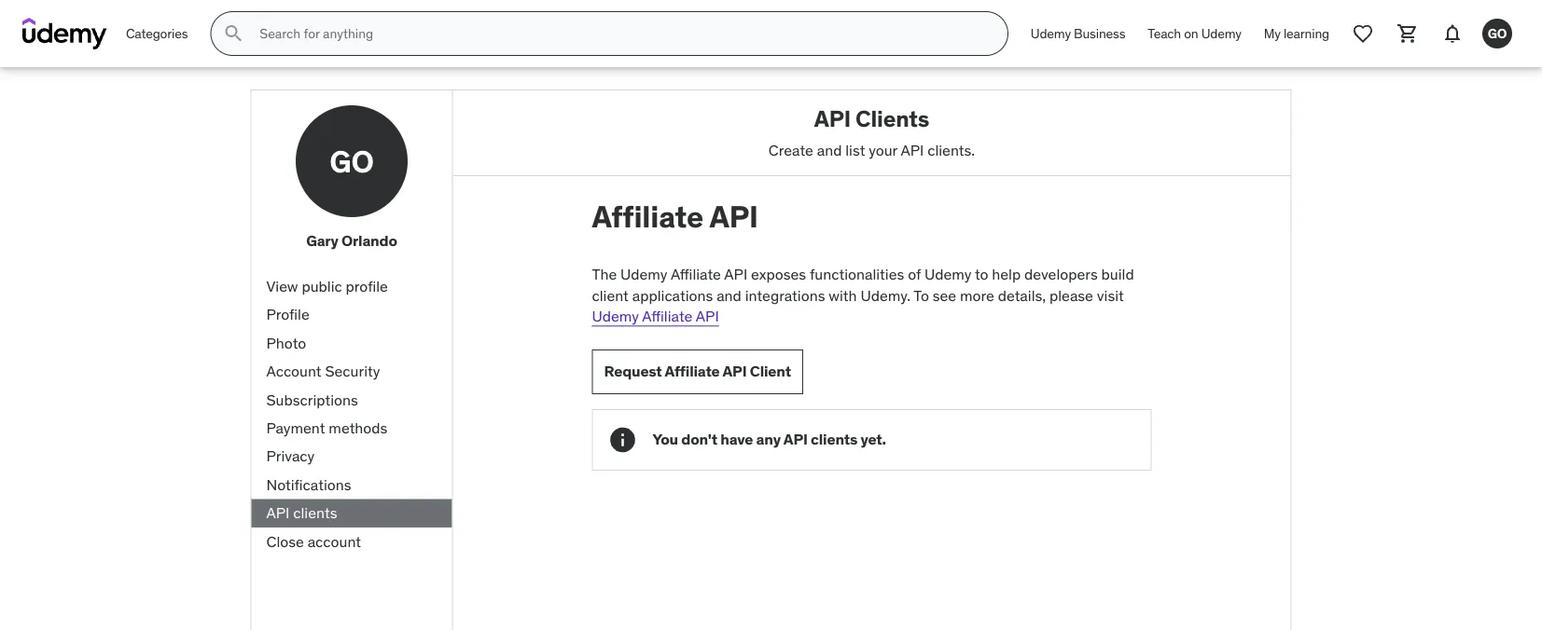 Task type: locate. For each thing, give the bounding box(es) containing it.
exposes
[[751, 265, 806, 284]]

0 horizontal spatial go
[[330, 143, 374, 180]]

categories
[[126, 25, 188, 42]]

udemy
[[1031, 25, 1071, 42], [1202, 25, 1242, 42], [621, 265, 668, 284], [925, 265, 972, 284], [592, 307, 639, 326]]

my learning
[[1264, 25, 1330, 42]]

api down applications
[[696, 307, 719, 326]]

of
[[908, 265, 921, 284]]

public
[[302, 277, 342, 296]]

affiliate right request
[[665, 362, 720, 381]]

udemy up applications
[[621, 265, 668, 284]]

my learning link
[[1253, 11, 1341, 56]]

api clients link
[[251, 500, 452, 528]]

go up gary orlando
[[330, 143, 374, 180]]

affiliate down applications
[[642, 307, 693, 326]]

udemy up see
[[925, 265, 972, 284]]

view public profile profile photo account security subscriptions payment methods privacy notifications api clients close account
[[266, 277, 388, 551]]

api left "client" at bottom
[[723, 362, 747, 381]]

udemy image
[[22, 18, 107, 49]]

api up the list
[[814, 105, 851, 132]]

and inside the udemy affiliate api exposes functionalities of udemy to help developers build client applications and integrations with udemy.  to see more details, please visit udemy affiliate api
[[717, 286, 742, 305]]

account
[[266, 362, 322, 381]]

0 horizontal spatial and
[[717, 286, 742, 305]]

and left the list
[[817, 140, 842, 159]]

request affiliate api client button
[[592, 350, 803, 394]]

udemy affiliate api link
[[592, 307, 719, 326]]

0 vertical spatial go
[[1488, 25, 1507, 42]]

udemy business
[[1031, 25, 1126, 42]]

you
[[653, 430, 678, 449]]

api right 'any'
[[784, 430, 808, 449]]

clients left yet.
[[811, 430, 858, 449]]

and
[[817, 140, 842, 159], [717, 286, 742, 305]]

my
[[1264, 25, 1281, 42]]

notifications
[[266, 475, 351, 495]]

methods
[[329, 419, 388, 438]]

gary orlando
[[306, 231, 397, 251]]

subscriptions link
[[251, 386, 452, 414]]

don't
[[681, 430, 717, 449]]

affiliate up applications
[[671, 265, 721, 284]]

udemy left "business"
[[1031, 25, 1071, 42]]

privacy link
[[251, 443, 452, 471]]

0 vertical spatial and
[[817, 140, 842, 159]]

api
[[814, 105, 851, 132], [901, 140, 924, 159], [710, 198, 758, 235], [724, 265, 748, 284], [696, 307, 719, 326], [723, 362, 747, 381], [784, 430, 808, 449], [266, 504, 290, 523]]

1 horizontal spatial go
[[1488, 25, 1507, 42]]

clients down notifications
[[293, 504, 337, 523]]

affiliate api
[[592, 198, 758, 235]]

affiliate inside button
[[665, 362, 720, 381]]

udemy business link
[[1020, 11, 1137, 56]]

yet.
[[861, 430, 886, 449]]

close account link
[[251, 528, 452, 556]]

udemy right on
[[1202, 25, 1242, 42]]

learning
[[1284, 25, 1330, 42]]

and left integrations
[[717, 286, 742, 305]]

1 horizontal spatial clients
[[811, 430, 858, 449]]

business
[[1074, 25, 1126, 42]]

view public profile link
[[251, 273, 452, 301]]

go right notifications icon
[[1488, 25, 1507, 42]]

api up close
[[266, 504, 290, 523]]

teach
[[1148, 25, 1181, 42]]

see
[[933, 286, 957, 305]]

wishlist image
[[1352, 22, 1374, 45]]

subscriptions
[[266, 390, 358, 409]]

client
[[592, 286, 629, 305]]

1 horizontal spatial and
[[817, 140, 842, 159]]

have
[[721, 430, 753, 449]]

affiliate
[[592, 198, 704, 235], [671, 265, 721, 284], [642, 307, 693, 326], [665, 362, 720, 381]]

api right your
[[901, 140, 924, 159]]

shopping cart with 0 items image
[[1397, 22, 1419, 45]]

go
[[1488, 25, 1507, 42], [330, 143, 374, 180]]

Search for anything text field
[[256, 18, 985, 49]]

developers
[[1025, 265, 1098, 284]]

clients
[[811, 430, 858, 449], [293, 504, 337, 523]]

security
[[325, 362, 380, 381]]

1 vertical spatial clients
[[293, 504, 337, 523]]

and inside the 'api clients create and list your api clients.'
[[817, 140, 842, 159]]

0 vertical spatial clients
[[811, 430, 858, 449]]

more
[[960, 286, 994, 305]]

1 vertical spatial and
[[717, 286, 742, 305]]

0 horizontal spatial clients
[[293, 504, 337, 523]]

clients.
[[928, 140, 975, 159]]



Task type: vqa. For each thing, say whether or not it's contained in the screenshot.
middle Software
no



Task type: describe. For each thing, give the bounding box(es) containing it.
to
[[975, 265, 989, 284]]

go link
[[1475, 11, 1520, 56]]

to
[[914, 286, 929, 305]]

photo
[[266, 334, 306, 353]]

privacy
[[266, 447, 315, 466]]

any
[[756, 430, 781, 449]]

submit search image
[[222, 22, 245, 45]]

details,
[[998, 286, 1046, 305]]

on
[[1184, 25, 1199, 42]]

api inside view public profile profile photo account security subscriptions payment methods privacy notifications api clients close account
[[266, 504, 290, 523]]

notifications image
[[1442, 22, 1464, 45]]

account
[[308, 532, 361, 551]]

gary
[[306, 231, 338, 251]]

profile link
[[251, 301, 452, 329]]

api left exposes
[[724, 265, 748, 284]]

1 vertical spatial go
[[330, 143, 374, 180]]

create
[[769, 140, 813, 159]]

udemy down "client"
[[592, 307, 639, 326]]

payment
[[266, 419, 325, 438]]

photo link
[[251, 329, 452, 358]]

account security link
[[251, 358, 452, 386]]

the
[[592, 265, 617, 284]]

teach on udemy
[[1148, 25, 1242, 42]]

the udemy affiliate api exposes functionalities of udemy to help developers build client applications and integrations with udemy.  to see more details, please visit udemy affiliate api
[[592, 265, 1134, 326]]

go inside go link
[[1488, 25, 1507, 42]]

api up exposes
[[710, 198, 758, 235]]

visit
[[1097, 286, 1124, 305]]

udemy.
[[861, 286, 911, 305]]

you don't have any api clients yet.
[[653, 430, 886, 449]]

orlando
[[342, 231, 397, 251]]

client
[[750, 362, 791, 381]]

functionalities
[[810, 265, 904, 284]]

profile
[[266, 305, 310, 324]]

close
[[266, 532, 304, 551]]

view
[[266, 277, 298, 296]]

teach on udemy link
[[1137, 11, 1253, 56]]

integrations
[[745, 286, 825, 305]]

profile
[[346, 277, 388, 296]]

notifications link
[[251, 471, 452, 500]]

your
[[869, 140, 898, 159]]

affiliate up the
[[592, 198, 704, 235]]

api inside button
[[723, 362, 747, 381]]

build
[[1102, 265, 1134, 284]]

categories button
[[115, 11, 199, 56]]

applications
[[632, 286, 713, 305]]

api clients create and list your api clients.
[[769, 105, 975, 159]]

list
[[846, 140, 865, 159]]

request affiliate api client
[[604, 362, 791, 381]]

clients inside view public profile profile photo account security subscriptions payment methods privacy notifications api clients close account
[[293, 504, 337, 523]]

please
[[1050, 286, 1093, 305]]

payment methods link
[[251, 414, 452, 443]]

help
[[992, 265, 1021, 284]]

with
[[829, 286, 857, 305]]

clients
[[856, 105, 930, 132]]

request
[[604, 362, 662, 381]]



